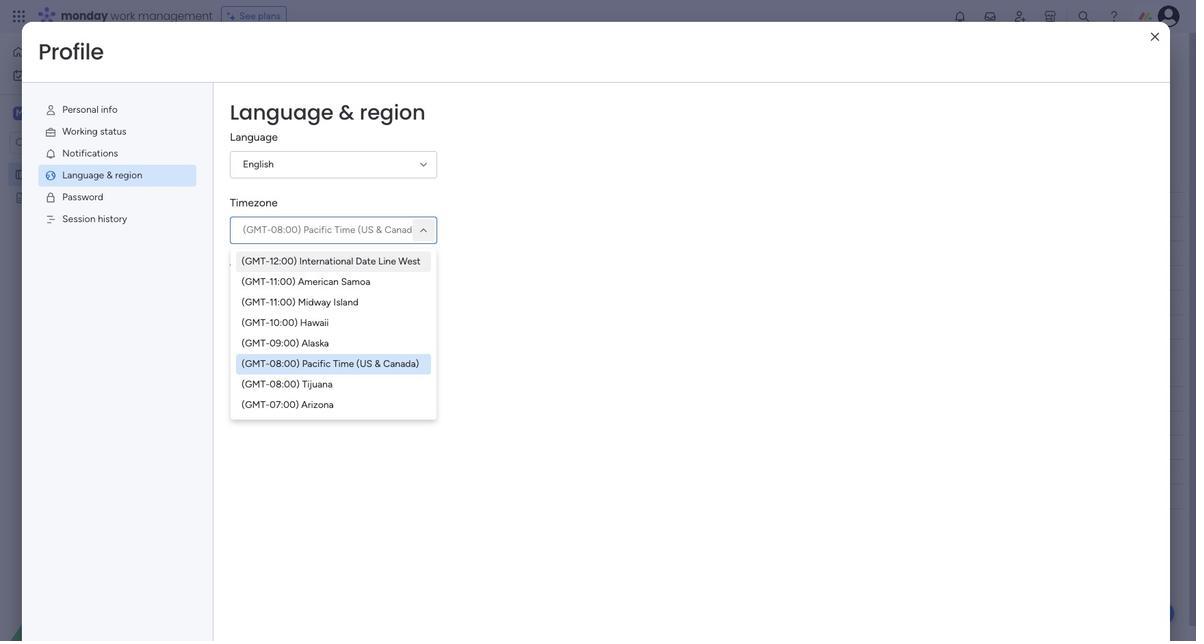 Task type: describe. For each thing, give the bounding box(es) containing it.
notifications image inside menu item
[[44, 148, 57, 160]]

public board image for my first board
[[14, 168, 27, 181]]

create poster
[[259, 418, 318, 430]]

stands.
[[616, 76, 646, 88]]

march,
[[264, 383, 293, 394]]

invite members image
[[1014, 10, 1027, 23]]

help
[[1138, 607, 1163, 621]]

week for next week
[[266, 364, 299, 381]]

samoa
[[341, 276, 370, 288]]

Next week field
[[232, 364, 302, 382]]

(gmt-07:00) arizona
[[242, 400, 334, 411]]

info
[[101, 104, 118, 116]]

language & region image
[[44, 170, 57, 182]]

my work option
[[8, 64, 166, 86]]

your
[[561, 76, 580, 88]]

collapse board header image
[[1155, 101, 1166, 112]]

lottie animation element
[[0, 504, 175, 642]]

(gmt- down "march"
[[242, 379, 270, 391]]

2 of from the left
[[521, 76, 530, 88]]

m
[[16, 107, 24, 119]]

type
[[263, 76, 283, 88]]

calendar
[[295, 101, 333, 112]]

notes
[[70, 192, 96, 203]]

password image
[[44, 192, 57, 204]]

24 hours 15:57
[[250, 305, 320, 317]]

person button
[[353, 132, 413, 154]]

1 horizontal spatial language & region
[[230, 98, 426, 127]]

1
[[416, 228, 419, 236]]

v2 search image
[[295, 135, 305, 151]]

first
[[48, 168, 65, 180]]

1 vertical spatial assign
[[259, 248, 287, 260]]

march 07, 2024
[[250, 363, 318, 375]]

workspace selection element
[[13, 105, 114, 123]]

Search field
[[305, 133, 346, 153]]

menu menu
[[22, 83, 213, 247]]

session history
[[62, 214, 127, 225]]

monday
[[61, 8, 108, 24]]

list box containing my first board
[[0, 160, 175, 394]]

(gmt- down the 07
[[242, 400, 270, 411]]

task for next week
[[326, 393, 344, 404]]

(gmt-08:00) tijuana
[[242, 379, 333, 391]]

(gmt-11:00) midway island
[[242, 297, 359, 309]]

monday work management
[[61, 8, 213, 24]]

main for main workspace
[[31, 107, 55, 120]]

date format
[[230, 342, 289, 355]]

(gmt-11:00) american samoa
[[242, 276, 370, 288]]

update feed image
[[983, 10, 997, 23]]

09:00)
[[270, 338, 299, 350]]

monday marketplace image
[[1044, 10, 1057, 23]]

new
[[213, 137, 233, 149]]

12
[[250, 284, 260, 296]]

session history image
[[44, 214, 57, 226]]

2 vertical spatial time
[[333, 359, 354, 370]]

keep
[[474, 76, 494, 88]]

see for see more
[[624, 75, 641, 87]]

my work
[[31, 69, 68, 81]]

15:57
[[296, 305, 320, 317]]

tijuana
[[302, 379, 333, 391]]

work for monday
[[111, 8, 135, 24]]

region inside menu item
[[115, 170, 142, 181]]

(gmt- left up
[[243, 224, 271, 236]]

status
[[100, 126, 126, 138]]

07:00)
[[270, 400, 299, 411]]

board
[[67, 168, 92, 180]]

see more
[[624, 75, 665, 87]]

0 vertical spatial (gmt-08:00) pacific time (us & canada)
[[243, 224, 421, 236]]

(gmt- down time format
[[242, 276, 270, 288]]

this week
[[235, 170, 296, 187]]

07,
[[280, 363, 293, 375]]

11:00) for midway
[[270, 297, 296, 309]]

set
[[399, 76, 412, 88]]

lottie animation image
[[0, 504, 175, 642]]

project.
[[297, 76, 330, 88]]

10:00)
[[270, 318, 298, 329]]

(gmt- down 24
[[242, 318, 270, 329]]

2024 for march 07, 2024
[[295, 363, 318, 375]]

history
[[98, 214, 127, 225]]

timezone
[[230, 196, 278, 209]]

11:00) for american
[[270, 276, 296, 288]]

line
[[378, 256, 396, 268]]

working status menu item
[[38, 121, 196, 143]]

collect
[[259, 273, 289, 285]]

language inside menu item
[[62, 170, 104, 181]]

password menu item
[[38, 187, 196, 209]]

management
[[138, 8, 213, 24]]

0 vertical spatial time
[[335, 224, 355, 236]]

task for this week
[[326, 198, 344, 210]]

plans
[[258, 10, 281, 22]]

where
[[532, 76, 559, 88]]

time format
[[230, 262, 290, 275]]

meeting notes
[[32, 192, 96, 203]]

main for main table
[[229, 101, 249, 112]]

select product image
[[12, 10, 26, 23]]

home option
[[8, 41, 166, 63]]

new task
[[213, 137, 253, 149]]

1 vertical spatial pacific
[[302, 359, 331, 370]]

and
[[456, 76, 471, 88]]

1 vertical spatial time
[[230, 262, 254, 275]]

more
[[643, 75, 665, 87]]

0 vertical spatial pacific
[[303, 224, 332, 236]]

1 horizontal spatial date
[[356, 256, 376, 268]]

(gmt-10:00) hawaii
[[242, 318, 329, 329]]

notifications menu item
[[38, 143, 196, 165]]

password
[[62, 192, 103, 203]]

1 horizontal spatial notifications image
[[953, 10, 967, 23]]

03:57
[[293, 284, 320, 296]]

arizona
[[301, 400, 334, 411]]

1 of from the left
[[285, 76, 294, 88]]

home
[[30, 46, 56, 57]]

tasks
[[290, 248, 312, 260]]



Task type: locate. For each thing, give the bounding box(es) containing it.
my for my work
[[31, 69, 45, 81]]

hours for 24 hours
[[265, 305, 293, 317]]

list box
[[0, 160, 175, 394]]

(gmt-08:00) pacific time (us & canada) up (gmt-12:00) international date line west
[[243, 224, 421, 236]]

midway
[[298, 297, 331, 309]]

search everything image
[[1077, 10, 1091, 23]]

This week field
[[232, 170, 300, 188]]

0 vertical spatial 11:00)
[[270, 276, 296, 288]]

pacific up tasks
[[303, 224, 332, 236]]

working status
[[62, 126, 126, 138]]

date
[[356, 256, 376, 268], [230, 342, 253, 355]]

12 hours 03:57 pm
[[250, 284, 337, 296]]

1 horizontal spatial work
[[111, 8, 135, 24]]

canada)
[[385, 224, 421, 236], [383, 359, 419, 370]]

language & region down notifications
[[62, 170, 142, 181]]

see more link
[[623, 75, 666, 88]]

alaska
[[302, 338, 329, 350]]

11:00) down 12:00)
[[270, 276, 296, 288]]

island
[[334, 297, 359, 309]]

12:00)
[[270, 256, 297, 268]]

2024 for 07 march, 2024
[[295, 383, 318, 394]]

notifications
[[62, 148, 118, 159]]

1 vertical spatial canada)
[[383, 359, 419, 370]]

table
[[251, 101, 274, 112]]

0 vertical spatial public board image
[[14, 168, 27, 181]]

task up meeting at the top of page
[[326, 198, 344, 210]]

language down type
[[230, 98, 334, 127]]

language up english
[[230, 131, 278, 144]]

1 vertical spatial notifications image
[[44, 148, 57, 160]]

timelines
[[415, 76, 453, 88]]

format up "march"
[[256, 342, 289, 355]]

& inside menu item
[[107, 170, 113, 181]]

(gmt-12:00) international date line west
[[242, 256, 421, 268]]

0 horizontal spatial region
[[115, 170, 142, 181]]

0 horizontal spatial work
[[47, 69, 68, 81]]

of right type
[[285, 76, 294, 88]]

08:00) down march 07, 2024
[[270, 379, 300, 391]]

(gmt- up "march"
[[242, 338, 270, 350]]

1 vertical spatial task
[[326, 393, 344, 404]]

my inside my work "option"
[[31, 69, 45, 81]]

format for time format
[[257, 262, 290, 275]]

english
[[243, 159, 274, 170]]

profile
[[38, 36, 104, 67]]

1 2024 from the top
[[295, 363, 318, 375]]

(gmt-
[[243, 224, 271, 236], [242, 256, 270, 268], [242, 276, 270, 288], [242, 297, 270, 309], [242, 318, 270, 329], [242, 338, 270, 350], [242, 359, 270, 370], [242, 379, 270, 391], [242, 400, 270, 411]]

0 vertical spatial my
[[31, 69, 45, 81]]

language up notes
[[62, 170, 104, 181]]

see plans
[[239, 10, 281, 22]]

personal info image
[[44, 104, 57, 116]]

hawaii
[[300, 318, 329, 329]]

work inside my work "option"
[[47, 69, 68, 81]]

2 2024 from the top
[[295, 383, 318, 394]]

west
[[399, 256, 421, 268]]

region up "person"
[[360, 98, 426, 127]]

add view image
[[351, 102, 357, 112]]

hours for 12 hours
[[263, 284, 291, 296]]

of
[[285, 76, 294, 88], [521, 76, 530, 88]]

0 vertical spatial work
[[111, 8, 135, 24]]

main table button
[[207, 96, 284, 118]]

language & region menu item
[[38, 165, 196, 187]]

main inside button
[[229, 101, 249, 112]]

work for my
[[47, 69, 68, 81]]

0 vertical spatial (us
[[358, 224, 374, 236]]

next
[[235, 364, 263, 381]]

0 horizontal spatial of
[[285, 76, 294, 88]]

0 vertical spatial language
[[230, 98, 334, 127]]

notifications image
[[953, 10, 967, 23], [44, 148, 57, 160]]

my left first
[[32, 168, 45, 180]]

see left 'more'
[[624, 75, 641, 87]]

assign up add view icon
[[332, 76, 361, 88]]

assign up time format
[[259, 248, 287, 260]]

any
[[246, 76, 261, 88]]

format
[[257, 262, 290, 275], [256, 342, 289, 355]]

0 vertical spatial assign
[[332, 76, 361, 88]]

1 horizontal spatial assign
[[332, 76, 361, 88]]

1 vertical spatial language & region
[[62, 170, 142, 181]]

personal
[[62, 104, 99, 116]]

my for my first board
[[32, 168, 45, 180]]

public board image left the meeting
[[14, 191, 27, 204]]

1 vertical spatial 08:00)
[[270, 359, 300, 370]]

notifications image up first
[[44, 148, 57, 160]]

international
[[299, 256, 353, 268]]

0 vertical spatial 08:00)
[[271, 224, 301, 236]]

(gmt- down 12
[[242, 297, 270, 309]]

format for date format
[[256, 342, 289, 355]]

up
[[276, 224, 287, 235]]

poster
[[290, 418, 318, 430]]

0 horizontal spatial notifications image
[[44, 148, 57, 160]]

help button
[[1127, 603, 1174, 626]]

see left plans
[[239, 10, 256, 22]]

public board image
[[14, 168, 27, 181], [14, 191, 27, 204]]

1 vertical spatial work
[[47, 69, 68, 81]]

meeting
[[32, 192, 68, 203]]

1 vertical spatial region
[[115, 170, 142, 181]]

meeting
[[321, 224, 357, 235]]

main inside workspace selection element
[[31, 107, 55, 120]]

date up next
[[230, 342, 253, 355]]

my work link
[[8, 64, 166, 86]]

calendar button
[[284, 96, 343, 118]]

0 vertical spatial canada)
[[385, 224, 421, 236]]

home link
[[8, 41, 166, 63]]

session history menu item
[[38, 209, 196, 231]]

assign tasks
[[259, 248, 312, 260]]

2 public board image from the top
[[14, 191, 27, 204]]

working
[[62, 126, 98, 138]]

0 vertical spatial date
[[356, 256, 376, 268]]

07 march, 2024
[[250, 383, 318, 394]]

0 horizontal spatial date
[[230, 342, 253, 355]]

1 vertical spatial format
[[256, 342, 289, 355]]

weekly
[[289, 224, 319, 235]]

(us right meeting at the top of page
[[358, 224, 374, 236]]

1 vertical spatial (us
[[356, 359, 372, 370]]

week for this week
[[264, 170, 296, 187]]

1 horizontal spatial of
[[521, 76, 530, 88]]

kendall parks image
[[1158, 5, 1180, 27]]

0 vertical spatial hours
[[263, 284, 291, 296]]

0 vertical spatial language & region
[[230, 98, 426, 127]]

0 horizontal spatial assign
[[259, 248, 287, 260]]

date left the line
[[356, 256, 376, 268]]

2 task from the top
[[326, 393, 344, 404]]

angle down image
[[265, 138, 272, 148]]

my first board
[[32, 168, 92, 180]]

main
[[229, 101, 249, 112], [31, 107, 55, 120]]

2024 up the arizona
[[295, 383, 318, 394]]

see plans button
[[221, 6, 287, 27]]

0 vertical spatial region
[[360, 98, 426, 127]]

1 vertical spatial date
[[230, 342, 253, 355]]

0 vertical spatial week
[[264, 170, 296, 187]]

2024 up tijuana
[[295, 363, 318, 375]]

region
[[360, 98, 426, 127], [115, 170, 142, 181]]

workspace
[[58, 107, 112, 120]]

08:00) up assign tasks
[[271, 224, 301, 236]]

data
[[292, 273, 311, 285]]

main up working status icon
[[31, 107, 55, 120]]

format down assign tasks
[[257, 262, 290, 275]]

new task button
[[207, 132, 258, 154]]

1 vertical spatial public board image
[[14, 191, 27, 204]]

main left table
[[229, 101, 249, 112]]

1 public board image from the top
[[14, 168, 27, 181]]

collect data
[[259, 273, 311, 285]]

project
[[583, 76, 614, 88]]

see inside button
[[239, 10, 256, 22]]

0 vertical spatial task
[[326, 198, 344, 210]]

0 horizontal spatial main
[[31, 107, 55, 120]]

2 vertical spatial 08:00)
[[270, 379, 300, 391]]

public board image left language & region "icon"
[[14, 168, 27, 181]]

1 vertical spatial week
[[266, 364, 299, 381]]

work down profile
[[47, 69, 68, 81]]

work right the "monday"
[[111, 8, 135, 24]]

2 vertical spatial language
[[62, 170, 104, 181]]

1 vertical spatial language
[[230, 131, 278, 144]]

1 horizontal spatial main
[[229, 101, 249, 112]]

1 button
[[390, 217, 435, 242]]

0 horizontal spatial language & region
[[62, 170, 142, 181]]

1 11:00) from the top
[[270, 276, 296, 288]]

0 vertical spatial 2024
[[295, 363, 318, 375]]

08:00) down 09:00)
[[270, 359, 300, 370]]

0 vertical spatial notifications image
[[953, 10, 967, 23]]

1 vertical spatial (gmt-08:00) pacific time (us & canada)
[[242, 359, 419, 370]]

set
[[259, 224, 273, 235]]

(gmt- down the date format
[[242, 359, 270, 370]]

pacific
[[303, 224, 332, 236], [302, 359, 331, 370]]

1 vertical spatial my
[[32, 168, 45, 180]]

0 vertical spatial see
[[239, 10, 256, 22]]

0 horizontal spatial see
[[239, 10, 256, 22]]

time up (gmt-12:00) international date line west
[[335, 224, 355, 236]]

week
[[264, 170, 296, 187], [266, 364, 299, 381]]

close image
[[1151, 32, 1159, 42]]

pm
[[322, 284, 337, 296]]

manage
[[209, 76, 244, 88]]

manage any type of project. assign owners, set timelines and keep track of where your project stands.
[[209, 76, 646, 88]]

option
[[0, 162, 175, 165]]

(gmt-08:00) pacific time (us & canada) up tijuana
[[242, 359, 419, 370]]

2 11:00) from the top
[[270, 297, 296, 309]]

1 vertical spatial hours
[[265, 305, 293, 317]]

see for see plans
[[239, 10, 256, 22]]

time
[[335, 224, 355, 236], [230, 262, 254, 275], [333, 359, 354, 370]]

next week
[[235, 364, 299, 381]]

(us down island
[[356, 359, 372, 370]]

task down tijuana
[[326, 393, 344, 404]]

see
[[239, 10, 256, 22], [624, 75, 641, 87]]

time up the arizona
[[333, 359, 354, 370]]

american
[[298, 276, 339, 288]]

main table
[[229, 101, 274, 112]]

working status image
[[44, 126, 57, 138]]

create
[[259, 418, 288, 430]]

0 vertical spatial format
[[257, 262, 290, 275]]

notifications image left update feed icon
[[953, 10, 967, 23]]

my down home
[[31, 69, 45, 81]]

07
[[250, 383, 262, 394]]

language & region up search field
[[230, 98, 426, 127]]

help image
[[1107, 10, 1121, 23]]

public board image for meeting notes
[[14, 191, 27, 204]]

this
[[235, 170, 260, 187]]

(gmt-09:00) alaska
[[242, 338, 329, 350]]

1 vertical spatial 11:00)
[[270, 297, 296, 309]]

1 task from the top
[[326, 198, 344, 210]]

region down notifications menu item
[[115, 170, 142, 181]]

language & region inside menu item
[[62, 170, 142, 181]]

person
[[375, 137, 404, 149]]

hours up the 10:00)
[[265, 305, 293, 317]]

hours right 12
[[263, 284, 291, 296]]

pacific up tijuana
[[302, 359, 331, 370]]

workspace image
[[13, 106, 27, 121]]

personal info
[[62, 104, 118, 116]]

of right track
[[521, 76, 530, 88]]

time up 12
[[230, 262, 254, 275]]

1 horizontal spatial see
[[624, 75, 641, 87]]

march
[[250, 363, 277, 375]]

personal info menu item
[[38, 99, 196, 121]]

1 horizontal spatial region
[[360, 98, 426, 127]]

1 vertical spatial see
[[624, 75, 641, 87]]

main workspace
[[31, 107, 112, 120]]

1 vertical spatial 2024
[[295, 383, 318, 394]]

Search in workspace field
[[29, 135, 114, 151]]

11:00) down 12 hours 03:57 pm
[[270, 297, 296, 309]]

set up weekly meeting
[[259, 224, 357, 235]]

(gmt- up collect
[[242, 256, 270, 268]]



Task type: vqa. For each thing, say whether or not it's contained in the screenshot.
second Add new question Icon from the top of the "Form" form
no



